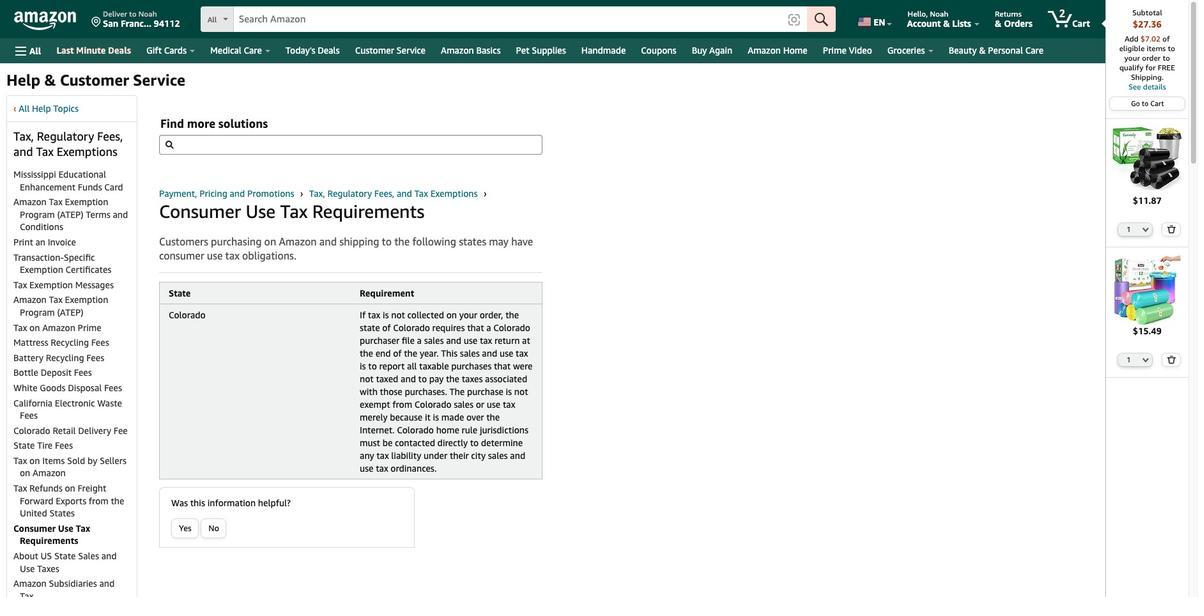 Task type: describe. For each thing, give the bounding box(es) containing it.
No submit
[[202, 519, 226, 538]]

2 vertical spatial use
[[20, 563, 35, 574]]

united
[[20, 508, 47, 519]]

1 vertical spatial help
[[32, 103, 51, 114]]

mississippi educational enhancement funds card amazon tax exemption program (atep) terms and conditions print an invoice transaction-specific exemption certificates tax exemption messages amazon tax exemption program (atep) tax on amazon prime mattress recycling fees battery recycling fees bottle deposit fees white goods disposal fees california electronic waste fees colorado retail delivery fee state tire fees tax on items sold by sellers on amazon tax refunds on freight forward exports from the united states consumer use tax requirements about us state sales and use taxes amazon subsidiaries and tax
[[13, 169, 128, 597]]

all
[[407, 360, 417, 371]]

$11.87
[[1133, 195, 1162, 206]]

gift cards link
[[139, 42, 203, 59]]

& for beauty
[[980, 45, 986, 56]]

tax on items sold by sellers on amazon link
[[13, 455, 127, 479]]

is up with
[[360, 360, 366, 371]]

tax inside article
[[280, 201, 308, 222]]

exemption down funds
[[65, 196, 108, 207]]

tax, regulatory fees, and tax exemptions
[[13, 129, 123, 159]]

amazon up the mattress recycling fees link
[[42, 322, 75, 333]]

to right items
[[1168, 43, 1176, 53]]

taxes
[[37, 563, 59, 574]]

last minute deals
[[57, 45, 131, 56]]

again
[[710, 45, 733, 56]]

basics
[[477, 45, 501, 56]]

is right it
[[433, 412, 439, 422]]

the
[[450, 386, 465, 397]]

amazon down tax exemption messages link
[[13, 294, 47, 305]]

0 horizontal spatial state
[[13, 440, 35, 451]]

2 care from the left
[[1026, 45, 1044, 56]]

be
[[383, 437, 393, 448]]

tax, inside tax, regulatory fees, and tax exemptions
[[13, 129, 34, 143]]

mattress recycling fees link
[[13, 337, 109, 348]]

san
[[103, 18, 119, 29]]

colorado up return
[[494, 322, 531, 333]]

to up purchases.
[[418, 373, 427, 384]]

about us state sales and use taxes link
[[13, 550, 117, 574]]

prime inside navigation navigation
[[823, 45, 847, 56]]

on up refunds
[[20, 468, 30, 479]]

amazon down enhancement
[[13, 196, 47, 207]]

amazon home link
[[740, 42, 816, 59]]

consumer
[[159, 250, 204, 262]]

1 vertical spatial of
[[382, 322, 391, 333]]

handmade
[[582, 45, 626, 56]]

1 vertical spatial regulatory
[[328, 188, 372, 199]]

prime inside the mississippi educational enhancement funds card amazon tax exemption program (atep) terms and conditions print an invoice transaction-specific exemption certificates tax exemption messages amazon tax exemption program (atep) tax on amazon prime mattress recycling fees battery recycling fees bottle deposit fees white goods disposal fees california electronic waste fees colorado retail delivery fee state tire fees tax on items sold by sellers on amazon tax refunds on freight forward exports from the united states consumer use tax requirements about us state sales and use taxes amazon subsidiaries and tax
[[78, 322, 101, 333]]

invoice
[[48, 237, 76, 247]]

1 horizontal spatial fees,
[[375, 188, 395, 199]]

by
[[88, 455, 97, 466]]

determine
[[481, 437, 523, 448]]

home
[[436, 424, 460, 435]]

sales up the 'year.'
[[424, 335, 444, 346]]

0 vertical spatial cart
[[1073, 18, 1091, 29]]

1 vertical spatial recycling
[[46, 352, 84, 363]]

1 vertical spatial service
[[133, 71, 185, 89]]

2 program from the top
[[20, 307, 55, 318]]

see details
[[1129, 82, 1167, 91]]

use down any
[[360, 463, 374, 474]]

today's deals
[[286, 45, 340, 56]]

1 vertical spatial a
[[417, 335, 422, 346]]

sales up 'purchases'
[[460, 348, 480, 359]]

returns & orders
[[995, 9, 1033, 29]]

1 deals from the left
[[108, 45, 131, 56]]

waste
[[97, 397, 122, 408]]

rule
[[462, 424, 478, 435]]

consumer inside the mississippi educational enhancement funds card amazon tax exemption program (atep) terms and conditions print an invoice transaction-specific exemption certificates tax exemption messages amazon tax exemption program (atep) tax on amazon prime mattress recycling fees battery recycling fees bottle deposit fees white goods disposal fees california electronic waste fees colorado retail delivery fee state tire fees tax on items sold by sellers on amazon tax refunds on freight forward exports from the united states consumer use tax requirements about us state sales and use taxes amazon subsidiaries and tax
[[13, 523, 56, 534]]

liability
[[391, 450, 422, 461]]

shipping
[[340, 235, 379, 248]]

today's deals link
[[278, 42, 348, 59]]

to right order
[[1163, 53, 1171, 63]]

those
[[380, 386, 403, 397]]

1 care from the left
[[244, 45, 262, 56]]

of inside of eligible items to your order to qualify for free shipping.
[[1163, 34, 1170, 43]]

& for account
[[944, 18, 950, 29]]

amazon basics
[[441, 45, 501, 56]]

on down state tire fees link
[[29, 455, 40, 466]]

it
[[425, 412, 431, 422]]

on inside customers purchasing on amazon and shipping to the following states may have consumer          use tax obligations.
[[264, 235, 276, 248]]

service inside navigation navigation
[[397, 45, 426, 56]]

$27.36
[[1133, 19, 1162, 29]]

to inside customers purchasing on amazon and shipping to the following states may have consumer          use tax obligations.
[[382, 235, 392, 248]]

colorado down consumer
[[169, 309, 206, 320]]

directly
[[438, 437, 468, 448]]

file
[[402, 335, 415, 346]]

1 for $15.49
[[1127, 356, 1131, 364]]

orders
[[1004, 18, 1033, 29]]

were
[[513, 360, 533, 371]]

2 deals from the left
[[318, 45, 340, 56]]

deposit
[[41, 367, 72, 378]]

0 vertical spatial recycling
[[51, 337, 89, 348]]

customer service link
[[348, 42, 433, 59]]

account & lists
[[908, 18, 972, 29]]

deliver to noah san franc... 94112‌
[[103, 9, 180, 29]]

see
[[1129, 82, 1142, 91]]

subtotal $27.36
[[1133, 8, 1163, 29]]

customers purchasing on amazon and shipping to the following states may have consumer          use tax obligations.
[[159, 235, 533, 262]]

hello,
[[908, 9, 928, 19]]

mattress
[[13, 337, 48, 348]]

pet supplies
[[516, 45, 566, 56]]

tax down state tire fees link
[[13, 455, 27, 466]]

94112‌
[[154, 18, 180, 29]]

amazon tax exemption program (atep) terms and conditions link
[[13, 196, 128, 232]]

1 vertical spatial tax,
[[309, 188, 325, 199]]

returns
[[995, 9, 1022, 19]]

2
[[1060, 7, 1066, 20]]

funds
[[78, 181, 102, 192]]

dropdown image for $15.49
[[1143, 358, 1150, 363]]

all inside button
[[29, 45, 41, 56]]

amazon image
[[14, 12, 76, 31]]

use right or
[[487, 399, 501, 410]]

requirements inside article
[[312, 201, 425, 222]]

search image
[[166, 140, 174, 149]]

jurisdictions
[[480, 424, 529, 435]]

prime video
[[823, 45, 873, 56]]

fee
[[114, 425, 128, 436]]

year.
[[420, 348, 439, 359]]

Find more solutions search field
[[159, 135, 543, 155]]

1 horizontal spatial exemptions
[[431, 188, 478, 199]]

amazon down items on the bottom
[[33, 468, 66, 479]]

1 vertical spatial not
[[360, 373, 374, 384]]

exemption up amazon tax exemption program (atep) link on the left of page
[[29, 279, 73, 290]]

& for help
[[44, 71, 56, 89]]

colorado up file
[[393, 322, 430, 333]]

Search Amazon text field
[[234, 7, 782, 31]]

help & customer service link
[[6, 71, 185, 93]]

tax down tax exemption messages link
[[49, 294, 63, 305]]

coupons link
[[634, 42, 684, 59]]

tax inside customers purchasing on amazon and shipping to the following states may have consumer          use tax obligations.
[[225, 250, 240, 262]]

state inside consumer use tax requirements article
[[169, 288, 191, 298]]

the left the end
[[360, 348, 373, 359]]

groceries link
[[880, 42, 941, 59]]

retail
[[53, 425, 76, 436]]

last minute deals link
[[49, 42, 139, 59]]

& for returns
[[995, 18, 1002, 29]]

supplies
[[532, 45, 566, 56]]

details
[[1144, 82, 1167, 91]]

All search field
[[201, 6, 836, 33]]

tax down transaction-
[[13, 279, 27, 290]]

tax up forward
[[13, 483, 27, 494]]

colorado up contacted
[[397, 424, 434, 435]]

sales down the
[[454, 399, 474, 410]]

all button
[[10, 38, 47, 63]]

help & customer service
[[6, 71, 185, 89]]

buy again link
[[684, 42, 740, 59]]

2 noah from the left
[[930, 9, 949, 19]]

consumer use tax requirements
[[159, 201, 425, 222]]

your inside of eligible items to your order to qualify for free shipping.
[[1125, 53, 1141, 63]]

if
[[360, 309, 366, 320]]

amazon down "taxes"
[[13, 578, 47, 589]]

the inside customers purchasing on amazon and shipping to the following states may have consumer          use tax obligations.
[[395, 235, 410, 248]]

promotions
[[247, 188, 294, 199]]

city
[[471, 450, 486, 461]]

gift
[[146, 45, 162, 56]]

‹
[[13, 103, 16, 114]]

with
[[360, 386, 378, 397]]

medical care
[[210, 45, 262, 56]]

Yes submit
[[172, 519, 198, 538]]

educational
[[58, 169, 106, 180]]

1 › from the left
[[300, 188, 303, 199]]

minute
[[76, 45, 106, 56]]

to right go in the top of the page
[[1143, 99, 1149, 107]]

noah inside deliver to noah san franc... 94112‌
[[139, 9, 157, 19]]



Task type: locate. For each thing, give the bounding box(es) containing it.
1 horizontal spatial deals
[[318, 45, 340, 56]]

recycling up battery recycling fees link at the bottom left
[[51, 337, 89, 348]]

bottle
[[13, 367, 38, 378]]

exemptions up educational
[[57, 144, 118, 159]]

print
[[13, 237, 33, 247]]

customers
[[159, 235, 208, 248]]

program
[[20, 209, 55, 220], [20, 307, 55, 318]]

use
[[246, 201, 276, 222], [58, 523, 73, 534], [20, 563, 35, 574]]

go to cart link
[[1111, 97, 1185, 110]]

pricing
[[200, 188, 227, 199]]

tax, down ‹
[[13, 129, 34, 143]]

delete image
[[1167, 356, 1177, 364]]

pet
[[516, 45, 530, 56]]

to down the end
[[368, 360, 377, 371]]

(atep) up "tax on amazon prime" link
[[57, 307, 84, 318]]

0 horizontal spatial ›
[[300, 188, 303, 199]]

0 horizontal spatial prime
[[78, 322, 101, 333]]

certificates
[[66, 264, 112, 275]]

1 vertical spatial all
[[29, 45, 41, 56]]

order
[[1143, 53, 1161, 63]]

1 vertical spatial from
[[89, 495, 109, 506]]

0 horizontal spatial care
[[244, 45, 262, 56]]

specific
[[64, 252, 95, 262]]

2 horizontal spatial state
[[169, 288, 191, 298]]

tax down enhancement
[[49, 196, 63, 207]]

prime left video
[[823, 45, 847, 56]]

0 vertical spatial dropdown image
[[1143, 227, 1150, 232]]

colorado
[[169, 309, 206, 320], [393, 322, 430, 333], [494, 322, 531, 333], [415, 399, 452, 410], [397, 424, 434, 435], [13, 425, 50, 436]]

customer inside navigation navigation
[[355, 45, 394, 56]]

1 vertical spatial state
[[13, 440, 35, 451]]

terms
[[86, 209, 110, 220]]

amazon down consumer use tax requirements
[[279, 235, 317, 248]]

of
[[1163, 34, 1170, 43], [382, 322, 391, 333], [393, 348, 402, 359]]

use down 'purchasing'
[[207, 250, 223, 262]]

2 horizontal spatial of
[[1163, 34, 1170, 43]]

white
[[13, 382, 37, 393]]

the left following
[[395, 235, 410, 248]]

› up states
[[484, 188, 487, 199]]

2 vertical spatial not
[[515, 386, 528, 397]]

mississippi
[[13, 169, 56, 180]]

0 horizontal spatial consumer
[[13, 523, 56, 534]]

sellers
[[100, 455, 127, 466]]

california
[[13, 397, 53, 408]]

coupons
[[641, 45, 677, 56]]

items
[[42, 455, 65, 466]]

1 (atep) from the top
[[57, 209, 84, 220]]

medical care link
[[203, 42, 278, 59]]

transaction-specific exemption certificates link
[[13, 252, 112, 275]]

0 horizontal spatial fees,
[[97, 129, 123, 143]]

that down order,
[[467, 322, 484, 333]]

or
[[476, 399, 485, 410]]

tax
[[36, 144, 54, 159], [415, 188, 428, 199], [49, 196, 63, 207], [280, 201, 308, 222], [13, 279, 27, 290], [49, 294, 63, 305], [13, 322, 27, 333], [13, 455, 27, 466], [13, 483, 27, 494], [76, 523, 90, 534], [20, 591, 34, 597]]

1 horizontal spatial noah
[[930, 9, 949, 19]]

must
[[360, 437, 380, 448]]

1 vertical spatial 1
[[1127, 356, 1131, 364]]

cart down details
[[1151, 99, 1165, 107]]

1 horizontal spatial care
[[1026, 45, 1044, 56]]

1 horizontal spatial service
[[397, 45, 426, 56]]

consumer inside article
[[159, 201, 241, 222]]

tax, up consumer use tax requirements
[[309, 188, 325, 199]]

hello, noah
[[908, 9, 949, 19]]

amazon inside 'link'
[[748, 45, 781, 56]]

0 vertical spatial your
[[1125, 53, 1141, 63]]

subtotal
[[1133, 8, 1163, 17]]

purchase
[[467, 386, 504, 397]]

2 vertical spatial state
[[54, 550, 76, 561]]

free
[[1158, 63, 1176, 72]]

regulatory down find more solutions search field
[[328, 188, 372, 199]]

1 horizontal spatial prime
[[823, 45, 847, 56]]

tax up mississippi
[[36, 144, 54, 159]]

on
[[264, 235, 276, 248], [447, 309, 457, 320], [29, 322, 40, 333], [29, 455, 40, 466], [20, 468, 30, 479], [65, 483, 75, 494]]

any
[[360, 450, 374, 461]]

use down requires
[[464, 335, 478, 346]]

if tax is not collected on your order, the state of colorado requires that a colorado purchaser file a sales and use tax return at the end of the year. this sales and use                   tax is to report all taxable purchases that were not taxed and to pay the taxes associated with those purchases. the purchase is not exempt from colorado sales or use tax merely                   because it is made over the internet. colorado home rule jurisdictions must be contacted                   directly to determine any tax liability under their city sales and use tax ordinances.
[[360, 309, 533, 474]]

2 (atep) from the top
[[57, 307, 84, 318]]

your left order
[[1125, 53, 1141, 63]]

the right order,
[[506, 309, 519, 320]]

that up associated
[[494, 360, 511, 371]]

fees, up shipping
[[375, 188, 395, 199]]

pet supplies link
[[509, 42, 574, 59]]

1 vertical spatial fees,
[[375, 188, 395, 199]]

0 vertical spatial customer
[[355, 45, 394, 56]]

goods
[[40, 382, 66, 393]]

exemptions inside tax, regulatory fees, and tax exemptions
[[57, 144, 118, 159]]

1 vertical spatial use
[[58, 523, 73, 534]]

help down all button
[[6, 71, 40, 89]]

colorado up state tire fees link
[[13, 425, 50, 436]]

care right medical
[[244, 45, 262, 56]]

states
[[459, 235, 487, 248]]

1 horizontal spatial a
[[487, 322, 491, 333]]

0 horizontal spatial tax,
[[13, 129, 34, 143]]

0 vertical spatial help
[[6, 71, 40, 89]]

0 horizontal spatial requirements
[[20, 535, 78, 546]]

all right ‹
[[19, 103, 30, 114]]

personal
[[989, 45, 1024, 56]]

recycling down the mattress recycling fees link
[[46, 352, 84, 363]]

obligations.
[[242, 250, 297, 262]]

tax up mattress
[[13, 322, 27, 333]]

2 1 from the top
[[1127, 356, 1131, 364]]

fees
[[91, 337, 109, 348], [86, 352, 104, 363], [74, 367, 92, 378], [104, 382, 122, 393], [20, 410, 38, 421], [55, 440, 73, 451]]

1 program from the top
[[20, 209, 55, 220]]

state down consumer
[[169, 288, 191, 298]]

0 vertical spatial program
[[20, 209, 55, 220]]

of right the '$7.02'
[[1163, 34, 1170, 43]]

add
[[1125, 34, 1139, 43]]

0 vertical spatial regulatory
[[37, 129, 94, 143]]

under
[[424, 450, 448, 461]]

to right deliver
[[129, 9, 137, 19]]

amazon left the home
[[748, 45, 781, 56]]

deals down san
[[108, 45, 131, 56]]

1 horizontal spatial requirements
[[312, 201, 425, 222]]

medical
[[210, 45, 242, 56]]

program up "tax on amazon prime" link
[[20, 307, 55, 318]]

dropdown image left delete icon at the bottom right of page
[[1143, 358, 1150, 363]]

from inside the mississippi educational enhancement funds card amazon tax exemption program (atep) terms and conditions print an invoice transaction-specific exemption certificates tax exemption messages amazon tax exemption program (atep) tax on amazon prime mattress recycling fees battery recycling fees bottle deposit fees white goods disposal fees california electronic waste fees colorado retail delivery fee state tire fees tax on items sold by sellers on amazon tax refunds on freight forward exports from the united states consumer use tax requirements about us state sales and use taxes amazon subsidiaries and tax
[[89, 495, 109, 506]]

internet.
[[360, 424, 395, 435]]

enhancement
[[20, 181, 75, 192]]

is down associated
[[506, 386, 512, 397]]

1 vertical spatial exemptions
[[431, 188, 478, 199]]

› up consumer use tax requirements
[[300, 188, 303, 199]]

consumer down united
[[13, 523, 56, 534]]

requirements up shipping
[[312, 201, 425, 222]]

associated
[[485, 373, 528, 384]]

on up exports
[[65, 483, 75, 494]]

‹ all help topics
[[13, 103, 79, 114]]

have
[[512, 235, 533, 248]]

0 vertical spatial consumer
[[159, 201, 241, 222]]

2 horizontal spatial use
[[246, 201, 276, 222]]

not up with
[[360, 373, 374, 384]]

not down associated
[[515, 386, 528, 397]]

and inside tax, regulatory fees, and tax exemptions
[[13, 144, 33, 159]]

1 dropdown image from the top
[[1143, 227, 1150, 232]]

this
[[441, 348, 458, 359]]

noah right hello,
[[930, 9, 949, 19]]

the up all
[[404, 348, 418, 359]]

0 vertical spatial a
[[487, 322, 491, 333]]

1 for $11.87
[[1127, 225, 1131, 233]]

2 dropdown image from the top
[[1143, 358, 1150, 363]]

1 horizontal spatial of
[[393, 348, 402, 359]]

1 vertical spatial consumer
[[13, 523, 56, 534]]

deliver
[[103, 9, 127, 19]]

1 vertical spatial requirements
[[20, 535, 78, 546]]

0 vertical spatial 1
[[1127, 225, 1131, 233]]

return
[[495, 335, 520, 346]]

tax up following
[[415, 188, 428, 199]]

1 1 from the top
[[1127, 225, 1131, 233]]

navigation navigation
[[0, 0, 1190, 597]]

program up conditions
[[20, 209, 55, 220]]

today's
[[286, 45, 316, 56]]

1 horizontal spatial tax,
[[309, 188, 325, 199]]

amazon subsidiaries and tax link
[[13, 578, 115, 597]]

& inside returns & orders
[[995, 18, 1002, 29]]

dropdown image
[[1143, 227, 1150, 232], [1143, 358, 1150, 363]]

fees,
[[97, 129, 123, 143], [375, 188, 395, 199]]

purchasing
[[211, 235, 262, 248]]

2 › from the left
[[484, 188, 487, 199]]

1 horizontal spatial use
[[58, 523, 73, 534]]

0 horizontal spatial not
[[360, 373, 374, 384]]

to right shipping
[[382, 235, 392, 248]]

colorado inside the mississippi educational enhancement funds card amazon tax exemption program (atep) terms and conditions print an invoice transaction-specific exemption certificates tax exemption messages amazon tax exemption program (atep) tax on amazon prime mattress recycling fees battery recycling fees bottle deposit fees white goods disposal fees california electronic waste fees colorado retail delivery fee state tire fees tax on items sold by sellers on amazon tax refunds on freight forward exports from the united states consumer use tax requirements about us state sales and use taxes amazon subsidiaries and tax
[[13, 425, 50, 436]]

print an invoice link
[[13, 237, 76, 247]]

0 vertical spatial exemptions
[[57, 144, 118, 159]]

0 vertical spatial fees,
[[97, 129, 123, 143]]

sales down determine
[[488, 450, 508, 461]]

use down about
[[20, 563, 35, 574]]

use down return
[[500, 348, 514, 359]]

and inside customers purchasing on amazon and shipping to the following states may have consumer          use tax obligations.
[[320, 235, 337, 248]]

fees, inside tax, regulatory fees, and tax exemptions
[[97, 129, 123, 143]]

1 vertical spatial your
[[459, 309, 478, 320]]

no
[[209, 523, 219, 533]]

hommaly 1.2 gallon 240 pcs small black trash bags, strong garbage bags, bathroom trash can bin liners unscented, mini plastic bags for office, waste basket liner, fit 3,4.5,6 liters, 0.5,0.8,1,1.2 gal image
[[1113, 124, 1183, 194]]

0 horizontal spatial regulatory
[[37, 129, 94, 143]]

payment,
[[159, 188, 197, 199]]

is down requirement
[[383, 309, 389, 320]]

consumer down pricing
[[159, 201, 241, 222]]

on up mattress
[[29, 322, 40, 333]]

electronic
[[55, 397, 95, 408]]

0 vertical spatial that
[[467, 322, 484, 333]]

0 horizontal spatial that
[[467, 322, 484, 333]]

regulatory inside tax, regulatory fees, and tax exemptions
[[37, 129, 94, 143]]

was
[[171, 497, 188, 508]]

to inside deliver to noah san franc... 94112‌
[[129, 9, 137, 19]]

1 vertical spatial dropdown image
[[1143, 358, 1150, 363]]

on up "obligations."
[[264, 235, 276, 248]]

requirements
[[312, 201, 425, 222], [20, 535, 78, 546]]

0 horizontal spatial deals
[[108, 45, 131, 56]]

0 vertical spatial tax,
[[13, 129, 34, 143]]

1 horizontal spatial cart
[[1151, 99, 1165, 107]]

None submit
[[808, 6, 836, 32], [1163, 223, 1180, 236], [1163, 354, 1180, 367], [808, 6, 836, 32], [1163, 223, 1180, 236], [1163, 354, 1180, 367]]

2 horizontal spatial not
[[515, 386, 528, 397]]

0 vertical spatial state
[[169, 288, 191, 298]]

your inside 'if tax is not collected on your order, the state of colorado requires that a colorado purchaser file a sales and use tax return at the end of the year. this sales and use                   tax is to report all taxable purchases that were not taxed and to pay the taxes associated with those purchases. the purchase is not exempt from colorado sales or use tax merely                   because it is made over the internet. colorado home rule jurisdictions must be contacted                   directly to determine any tax liability under their city sales and use tax ordinances.'
[[459, 309, 478, 320]]

tax refunds on freight forward exports from the united states link
[[13, 483, 124, 519]]

of up purchaser
[[382, 322, 391, 333]]

customer down last minute deals link
[[60, 71, 129, 89]]

1 vertical spatial cart
[[1151, 99, 1165, 107]]

0 horizontal spatial service
[[133, 71, 185, 89]]

0 horizontal spatial use
[[20, 563, 35, 574]]

tax inside tax, regulatory fees, and tax exemptions
[[36, 144, 54, 159]]

1 vertical spatial customer
[[60, 71, 129, 89]]

requirements up us
[[20, 535, 78, 546]]

colorado up it
[[415, 399, 452, 410]]

state left tire
[[13, 440, 35, 451]]

ordinances.
[[391, 463, 437, 474]]

care right personal
[[1026, 45, 1044, 56]]

0 horizontal spatial of
[[382, 322, 391, 333]]

1.2 gallon/330pcs strong trash bags colorful clear garbage bags by teivio, bathroom trash can bin liners, small plastic bags for home office kitchen, multicolor image
[[1113, 255, 1183, 325]]

all up medical
[[208, 15, 217, 24]]

use inside article
[[246, 201, 276, 222]]

use inside customers purchasing on amazon and shipping to the following states may have consumer          use tax obligations.
[[207, 250, 223, 262]]

0 horizontal spatial customer
[[60, 71, 129, 89]]

& left lists
[[944, 18, 950, 29]]

california electronic waste fees link
[[13, 397, 122, 421]]

gift cards
[[146, 45, 187, 56]]

0 vertical spatial not
[[391, 309, 405, 320]]

1 horizontal spatial not
[[391, 309, 405, 320]]

0 vertical spatial all
[[208, 15, 217, 24]]

your left order,
[[459, 309, 478, 320]]

service down gift
[[133, 71, 185, 89]]

amazon tax exemption program (atep) link
[[13, 294, 108, 318]]

amazon inside customers purchasing on amazon and shipping to the following states may have consumer          use tax obligations.
[[279, 235, 317, 248]]

0 horizontal spatial your
[[459, 309, 478, 320]]

sales
[[78, 550, 99, 561]]

tax, regulatory fees, and tax exemptions link
[[309, 188, 480, 199]]

0 horizontal spatial from
[[89, 495, 109, 506]]

account
[[908, 18, 941, 29]]

service left amazon basics
[[397, 45, 426, 56]]

all
[[208, 15, 217, 24], [29, 45, 41, 56], [19, 103, 30, 114]]

requirement
[[360, 288, 414, 298]]

0 vertical spatial of
[[1163, 34, 1170, 43]]

tax down about
[[20, 591, 34, 597]]

1 vertical spatial prime
[[78, 322, 101, 333]]

the down sellers
[[111, 495, 124, 506]]

tax up sales at left bottom
[[76, 523, 90, 534]]

requirements inside the mississippi educational enhancement funds card amazon tax exemption program (atep) terms and conditions print an invoice transaction-specific exemption certificates tax exemption messages amazon tax exemption program (atep) tax on amazon prime mattress recycling fees battery recycling fees bottle deposit fees white goods disposal fees california electronic waste fees colorado retail delivery fee state tire fees tax on items sold by sellers on amazon tax refunds on freight forward exports from the united states consumer use tax requirements about us state sales and use taxes amazon subsidiaries and tax
[[20, 535, 78, 546]]

the up the 'jurisdictions'
[[487, 412, 500, 422]]

0 horizontal spatial exemptions
[[57, 144, 118, 159]]

beauty & personal care
[[949, 45, 1044, 56]]

& left orders
[[995, 18, 1002, 29]]

the up the
[[446, 373, 460, 384]]

1 vertical spatial program
[[20, 307, 55, 318]]

from down freight
[[89, 495, 109, 506]]

a down order,
[[487, 322, 491, 333]]

& up "all help topics" link
[[44, 71, 56, 89]]

an
[[35, 237, 45, 247]]

mississippi educational enhancement funds card link
[[13, 169, 123, 192]]

1 horizontal spatial that
[[494, 360, 511, 371]]

1 vertical spatial that
[[494, 360, 511, 371]]

0 vertical spatial (atep)
[[57, 209, 84, 220]]

noah right deliver
[[139, 9, 157, 19]]

collected
[[408, 309, 444, 320]]

exemption down messages
[[65, 294, 108, 305]]

1 noah from the left
[[139, 9, 157, 19]]

1 horizontal spatial consumer
[[159, 201, 241, 222]]

more
[[187, 116, 215, 130]]

1 horizontal spatial state
[[54, 550, 76, 561]]

the inside the mississippi educational enhancement funds card amazon tax exemption program (atep) terms and conditions print an invoice transaction-specific exemption certificates tax exemption messages amazon tax exemption program (atep) tax on amazon prime mattress recycling fees battery recycling fees bottle deposit fees white goods disposal fees california electronic waste fees colorado retail delivery fee state tire fees tax on items sold by sellers on amazon tax refunds on freight forward exports from the united states consumer use tax requirements about us state sales and use taxes amazon subsidiaries and tax
[[111, 495, 124, 506]]

dropdown image for $11.87
[[1143, 227, 1150, 232]]

1 horizontal spatial customer
[[355, 45, 394, 56]]

0 horizontal spatial a
[[417, 335, 422, 346]]

of up report
[[393, 348, 402, 359]]

2 vertical spatial all
[[19, 103, 30, 114]]

0 vertical spatial from
[[393, 399, 412, 410]]

prime up the mattress recycling fees link
[[78, 322, 101, 333]]

on inside 'if tax is not collected on your order, the state of colorado requires that a colorado purchaser file a sales and use tax return at the end of the year. this sales and use                   tax is to report all taxable purchases that were not taxed and to pay the taxes associated with those purchases. the purchase is not exempt from colorado sales or use tax merely                   because it is made over the internet. colorado home rule jurisdictions must be contacted                   directly to determine any tax liability under their city sales and use tax ordinances.'
[[447, 309, 457, 320]]

end
[[376, 348, 391, 359]]

the
[[395, 235, 410, 248], [506, 309, 519, 320], [360, 348, 373, 359], [404, 348, 418, 359], [446, 373, 460, 384], [487, 412, 500, 422], [111, 495, 124, 506]]

bottle deposit fees link
[[13, 367, 92, 378]]

1 horizontal spatial regulatory
[[328, 188, 372, 199]]

state
[[360, 322, 380, 333]]

white goods disposal fees link
[[13, 382, 122, 393]]

customer right today's deals
[[355, 45, 394, 56]]

1 horizontal spatial your
[[1125, 53, 1141, 63]]

1 horizontal spatial from
[[393, 399, 412, 410]]

consumer use tax requirements article
[[159, 200, 543, 479]]

0 vertical spatial prime
[[823, 45, 847, 56]]

tax down promotions
[[280, 201, 308, 222]]

2 vertical spatial of
[[393, 348, 402, 359]]

amazon left basics
[[441, 45, 474, 56]]

0 vertical spatial use
[[246, 201, 276, 222]]

delete image
[[1167, 225, 1177, 233]]

1 vertical spatial (atep)
[[57, 307, 84, 318]]

from inside 'if tax is not collected on your order, the state of colorado requires that a colorado purchaser file a sales and use tax return at the end of the year. this sales and use                   tax is to report all taxable purchases that were not taxed and to pay the taxes associated with those purchases. the purchase is not exempt from colorado sales or use tax merely                   because it is made over the internet. colorado home rule jurisdictions must be contacted                   directly to determine any tax liability under their city sales and use tax ordinances.'
[[393, 399, 412, 410]]

exemption down transaction-
[[20, 264, 63, 275]]

all inside search box
[[208, 15, 217, 24]]

from up the because
[[393, 399, 412, 410]]

0 vertical spatial service
[[397, 45, 426, 56]]

0 horizontal spatial cart
[[1073, 18, 1091, 29]]

go to cart
[[1132, 99, 1165, 107]]

not down requirement
[[391, 309, 405, 320]]

exports
[[56, 495, 86, 506]]

is
[[383, 309, 389, 320], [360, 360, 366, 371], [506, 386, 512, 397], [433, 412, 439, 422]]

0 horizontal spatial noah
[[139, 9, 157, 19]]

customer
[[355, 45, 394, 56], [60, 71, 129, 89]]

all help topics link
[[19, 103, 79, 114]]

cart right 2
[[1073, 18, 1091, 29]]

purchases.
[[405, 386, 447, 397]]

to up the 'city'
[[470, 437, 479, 448]]



Task type: vqa. For each thing, say whether or not it's contained in the screenshot.
the leftmost Jerky,
no



